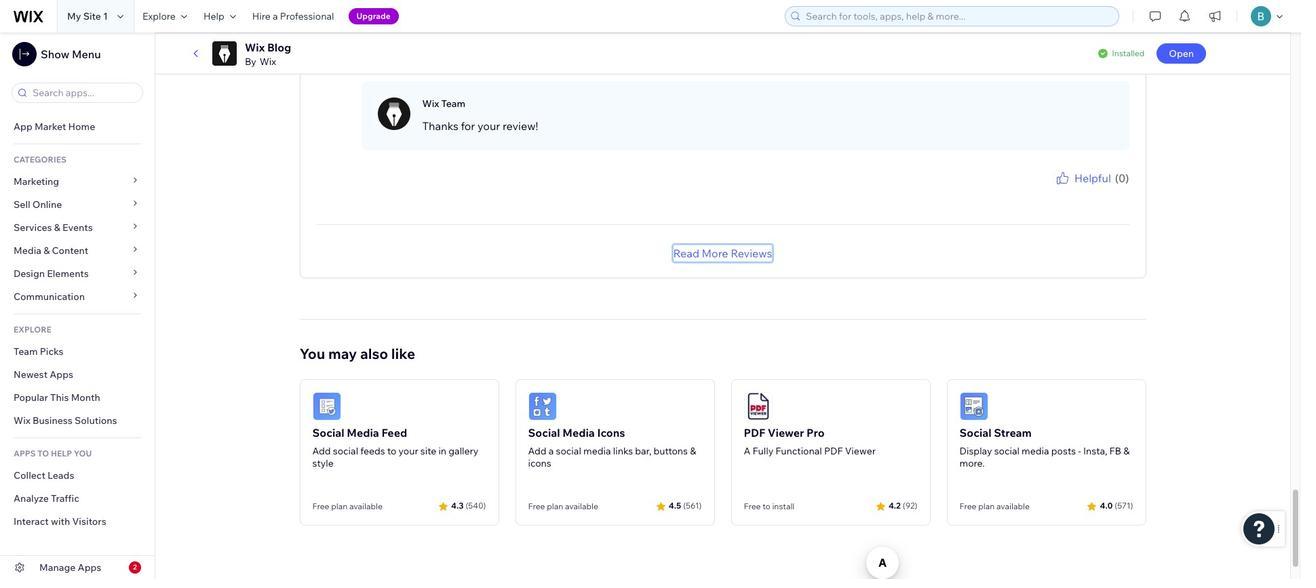 Task type: vqa. For each thing, say whether or not it's contained in the screenshot.
Media
yes



Task type: describe. For each thing, give the bounding box(es) containing it.
installed
[[1112, 48, 1145, 58]]

marketing link
[[0, 170, 155, 193]]

team picks
[[14, 346, 64, 358]]

2 horizontal spatial your
[[1075, 186, 1092, 196]]

4.3
[[451, 501, 464, 512]]

wix for team
[[422, 97, 439, 110]]

0 vertical spatial pdf
[[744, 426, 765, 440]]

interact
[[14, 516, 49, 528]]

1
[[103, 10, 108, 22]]

services
[[14, 222, 52, 234]]

manage
[[39, 562, 76, 575]]

wix business solutions link
[[0, 410, 155, 433]]

help button
[[195, 0, 244, 33]]

site
[[83, 10, 101, 22]]

like
[[391, 345, 415, 363]]

social for social media icons
[[528, 426, 560, 440]]

site
[[420, 445, 436, 458]]

leads
[[47, 470, 74, 482]]

& inside social media icons add a social media links bar, buttons & icons
[[690, 445, 696, 458]]

buttons
[[654, 445, 688, 458]]

upgrade button
[[348, 8, 399, 24]]

design elements
[[14, 268, 89, 280]]

hire a professional link
[[244, 0, 342, 33]]

sell online
[[14, 199, 62, 211]]

to
[[37, 449, 49, 459]]

(540)
[[466, 501, 486, 512]]

interact with visitors
[[14, 516, 106, 528]]

social media feed add social feeds to your site in gallery style
[[312, 426, 479, 470]]

apps for manage apps
[[78, 562, 101, 575]]

free to install
[[744, 502, 795, 512]]

manage apps
[[39, 562, 101, 575]]

communication link
[[0, 286, 155, 309]]

pdf viewer pro logo image
[[744, 392, 772, 421]]

w i image
[[377, 97, 410, 130]]

media for social media feed
[[347, 426, 379, 440]]

fully
[[753, 445, 773, 458]]

show menu button
[[12, 42, 101, 66]]

sell
[[14, 199, 30, 211]]

social for social media feed
[[312, 426, 344, 440]]

collect leads
[[14, 470, 74, 482]]

team inside sidebar "element"
[[14, 346, 38, 358]]

my
[[67, 10, 81, 22]]

online
[[32, 199, 62, 211]]

apps to help you
[[14, 449, 92, 459]]

upgrade
[[356, 11, 391, 21]]

apps for newest apps
[[50, 369, 73, 381]]

install
[[772, 502, 795, 512]]

sell online link
[[0, 193, 155, 216]]

blog
[[267, 41, 291, 54]]

sidebar element
[[0, 33, 155, 580]]

home
[[68, 121, 95, 133]]

free for social media icons
[[528, 502, 545, 512]]

thanks for your review!
[[422, 119, 538, 133]]

1 vertical spatial for
[[1062, 186, 1073, 196]]

available for display
[[996, 502, 1030, 512]]

services & events
[[14, 222, 93, 234]]

free for pdf viewer pro
[[744, 502, 761, 512]]

1 horizontal spatial viewer
[[845, 445, 876, 458]]

marketing
[[14, 176, 59, 188]]

show
[[41, 47, 69, 61]]

categories
[[14, 155, 67, 165]]

more.
[[959, 458, 985, 470]]

visitors
[[72, 516, 106, 528]]

available for feed
[[349, 502, 382, 512]]

picks
[[40, 346, 64, 358]]

wix for business
[[14, 415, 30, 427]]

social media feed logo image
[[312, 392, 341, 421]]

stream
[[994, 426, 1032, 440]]

in
[[438, 445, 446, 458]]

content
[[52, 245, 88, 257]]

4.2
[[889, 501, 901, 512]]

services & events link
[[0, 216, 155, 239]]

free plan available for icons
[[528, 502, 598, 512]]

collect leads link
[[0, 465, 155, 488]]

feedback
[[1094, 186, 1129, 196]]

solutions
[[75, 415, 117, 427]]

help
[[203, 10, 224, 22]]

0 vertical spatial team
[[441, 97, 465, 110]]

1 horizontal spatial to
[[763, 502, 770, 512]]

1 vertical spatial pdf
[[824, 445, 843, 458]]

wix business solutions
[[14, 415, 117, 427]]

media for social media icons
[[563, 426, 595, 440]]

wix blog by wix
[[245, 41, 291, 68]]

social inside social media icons add a social media links bar, buttons & icons
[[556, 445, 581, 458]]

feed
[[381, 426, 407, 440]]

thanks
[[422, 119, 458, 133]]

links
[[613, 445, 633, 458]]

by
[[245, 56, 256, 68]]

4.0 (571)
[[1100, 501, 1133, 512]]

your inside social media feed add social feeds to your site in gallery style
[[398, 445, 418, 458]]

helpful button
[[1054, 170, 1111, 186]]

Search for tools, apps, help & more... field
[[802, 7, 1114, 26]]

this
[[50, 392, 69, 404]]

pdf viewer pro a fully functional pdf viewer
[[744, 426, 876, 458]]

pro
[[807, 426, 825, 440]]

social media icons add a social media links bar, buttons & icons
[[528, 426, 696, 470]]

(561)
[[683, 501, 702, 512]]

plan for display
[[978, 502, 995, 512]]

market
[[35, 121, 66, 133]]

plan for feed
[[331, 502, 347, 512]]

a inside the hire a professional link
[[273, 10, 278, 22]]

wix blog logo image
[[212, 41, 237, 66]]



Task type: locate. For each thing, give the bounding box(es) containing it.
0 horizontal spatial media
[[583, 445, 611, 458]]

social
[[312, 426, 344, 440], [528, 426, 560, 440], [959, 426, 991, 440]]

2 horizontal spatial social
[[959, 426, 991, 440]]

2 horizontal spatial plan
[[978, 502, 995, 512]]

with
[[51, 516, 70, 528]]

& right buttons
[[690, 445, 696, 458]]

0 vertical spatial apps
[[50, 369, 73, 381]]

1 horizontal spatial pdf
[[824, 445, 843, 458]]

1 vertical spatial to
[[763, 502, 770, 512]]

newest apps
[[14, 369, 73, 381]]

newest
[[14, 369, 48, 381]]

0 horizontal spatial social
[[333, 445, 358, 458]]

1 add from the left
[[312, 445, 331, 458]]

add inside social media feed add social feeds to your site in gallery style
[[312, 445, 331, 458]]

pdf up a
[[744, 426, 765, 440]]

0 horizontal spatial for
[[461, 119, 475, 133]]

viewer right "functional"
[[845, 445, 876, 458]]

& inside social stream display social media posts - insta, fb & more.
[[1123, 445, 1130, 458]]

review!
[[503, 119, 538, 133]]

0 horizontal spatial free plan available
[[312, 502, 382, 512]]

2 available from the left
[[565, 502, 598, 512]]

social inside social stream display social media posts - insta, fb & more.
[[994, 445, 1019, 458]]

available down social stream display social media posts - insta, fb & more.
[[996, 502, 1030, 512]]

media up "feeds"
[[347, 426, 379, 440]]

you
[[299, 345, 325, 363]]

0 horizontal spatial media
[[14, 245, 41, 257]]

free plan available down icons
[[528, 502, 598, 512]]

1 vertical spatial apps
[[78, 562, 101, 575]]

1 horizontal spatial free plan available
[[528, 502, 598, 512]]

social inside social stream display social media posts - insta, fb & more.
[[959, 426, 991, 440]]

hire a professional
[[252, 10, 334, 22]]

social stream logo image
[[959, 392, 988, 421]]

2 horizontal spatial social
[[994, 445, 1019, 458]]

free down icons
[[528, 502, 545, 512]]

a
[[744, 445, 750, 458]]

media & content
[[14, 245, 88, 257]]

team up thanks
[[441, 97, 465, 110]]

1 social from the left
[[333, 445, 358, 458]]

available down "feeds"
[[349, 502, 382, 512]]

analyze
[[14, 493, 49, 505]]

social right icons
[[556, 445, 581, 458]]

2 free plan available from the left
[[528, 502, 598, 512]]

add for social media feed
[[312, 445, 331, 458]]

1 horizontal spatial available
[[565, 502, 598, 512]]

media & content link
[[0, 239, 155, 263]]

0 horizontal spatial pdf
[[744, 426, 765, 440]]

0 vertical spatial to
[[387, 445, 396, 458]]

& right fb
[[1123, 445, 1130, 458]]

social up display at bottom
[[959, 426, 991, 440]]

2 vertical spatial your
[[398, 445, 418, 458]]

&
[[54, 222, 60, 234], [44, 245, 50, 257], [690, 445, 696, 458], [1123, 445, 1130, 458]]

1 horizontal spatial media
[[347, 426, 379, 440]]

media inside social stream display social media posts - insta, fb & more.
[[1022, 445, 1049, 458]]

& left content
[[44, 245, 50, 257]]

media
[[14, 245, 41, 257], [347, 426, 379, 440], [563, 426, 595, 440]]

media inside social media icons add a social media links bar, buttons & icons
[[563, 426, 595, 440]]

1 horizontal spatial media
[[1022, 445, 1049, 458]]

media inside social media icons add a social media links bar, buttons & icons
[[583, 445, 611, 458]]

plan down icons
[[547, 502, 563, 512]]

bar,
[[635, 445, 651, 458]]

2 free from the left
[[528, 502, 545, 512]]

1 vertical spatial team
[[14, 346, 38, 358]]

0 horizontal spatial team
[[14, 346, 38, 358]]

social down social media feed logo
[[312, 426, 344, 440]]

1 free plan available from the left
[[312, 502, 382, 512]]

wix right by
[[260, 56, 276, 68]]

0 horizontal spatial viewer
[[768, 426, 804, 440]]

1 plan from the left
[[331, 502, 347, 512]]

0 vertical spatial for
[[461, 119, 475, 133]]

newest apps link
[[0, 364, 155, 387]]

add down social media icons logo
[[528, 445, 546, 458]]

1 vertical spatial viewer
[[845, 445, 876, 458]]

feeds
[[360, 445, 385, 458]]

insta,
[[1083, 445, 1107, 458]]

3 social from the left
[[994, 445, 1019, 458]]

functional
[[776, 445, 822, 458]]

wix up thanks
[[422, 97, 439, 110]]

3 social from the left
[[959, 426, 991, 440]]

may
[[328, 345, 357, 363]]

1 horizontal spatial team
[[441, 97, 465, 110]]

media left posts
[[1022, 445, 1049, 458]]

add down social media feed logo
[[312, 445, 331, 458]]

0 horizontal spatial plan
[[331, 502, 347, 512]]

4.5
[[669, 501, 681, 512]]

media inside social media feed add social feeds to your site in gallery style
[[347, 426, 379, 440]]

analyze traffic
[[14, 493, 79, 505]]

social for social stream
[[959, 426, 991, 440]]

viewer up "functional"
[[768, 426, 804, 440]]

3 plan from the left
[[978, 502, 995, 512]]

& left the events
[[54, 222, 60, 234]]

1 available from the left
[[349, 502, 382, 512]]

0 vertical spatial a
[[273, 10, 278, 22]]

pdf down pro
[[824, 445, 843, 458]]

you
[[1047, 186, 1060, 196]]

Search apps... field
[[28, 83, 138, 102]]

2
[[133, 564, 137, 573]]

for
[[461, 119, 475, 133], [1062, 186, 1073, 196]]

to left "install" in the right bottom of the page
[[763, 502, 770, 512]]

add
[[312, 445, 331, 458], [528, 445, 546, 458]]

1 horizontal spatial apps
[[78, 562, 101, 575]]

1 horizontal spatial a
[[549, 445, 554, 458]]

wix inside wix business solutions link
[[14, 415, 30, 427]]

plan for icons
[[547, 502, 563, 512]]

wix
[[245, 41, 265, 54], [260, 56, 276, 68], [422, 97, 439, 110], [14, 415, 30, 427]]

free plan available
[[312, 502, 382, 512], [528, 502, 598, 512], [959, 502, 1030, 512]]

events
[[62, 222, 93, 234]]

popular
[[14, 392, 48, 404]]

app
[[14, 121, 32, 133]]

1 horizontal spatial social
[[528, 426, 560, 440]]

for right you
[[1062, 186, 1073, 196]]

free down more.
[[959, 502, 976, 512]]

1 horizontal spatial add
[[528, 445, 546, 458]]

interact with visitors link
[[0, 511, 155, 534]]

0 horizontal spatial to
[[387, 445, 396, 458]]

communication
[[14, 291, 87, 303]]

add inside social media icons add a social media links bar, buttons & icons
[[528, 445, 546, 458]]

pdf
[[744, 426, 765, 440], [824, 445, 843, 458]]

0 horizontal spatial your
[[398, 445, 418, 458]]

0 vertical spatial your
[[478, 119, 500, 133]]

plan down more.
[[978, 502, 995, 512]]

team
[[441, 97, 465, 110], [14, 346, 38, 358]]

social inside social media feed add social feeds to your site in gallery style
[[333, 445, 358, 458]]

social left "feeds"
[[333, 445, 358, 458]]

social stream display social media posts - insta, fb & more.
[[959, 426, 1130, 470]]

style
[[312, 458, 334, 470]]

2 social from the left
[[528, 426, 560, 440]]

apps right manage
[[78, 562, 101, 575]]

explore
[[142, 10, 176, 22]]

1 media from the left
[[583, 445, 611, 458]]

free for social media feed
[[312, 502, 329, 512]]

thank you for your feedback
[[1021, 186, 1129, 196]]

to down feed
[[387, 445, 396, 458]]

(92)
[[903, 501, 917, 512]]

my site 1
[[67, 10, 108, 22]]

your
[[478, 119, 500, 133], [1075, 186, 1092, 196], [398, 445, 418, 458]]

0 horizontal spatial a
[[273, 10, 278, 22]]

a inside social media icons add a social media links bar, buttons & icons
[[549, 445, 554, 458]]

1 horizontal spatial for
[[1062, 186, 1073, 196]]

available for icons
[[565, 502, 598, 512]]

0 horizontal spatial apps
[[50, 369, 73, 381]]

free left "install" in the right bottom of the page
[[744, 502, 761, 512]]

2 plan from the left
[[547, 502, 563, 512]]

3 available from the left
[[996, 502, 1030, 512]]

media down the icons
[[583, 445, 611, 458]]

explore
[[14, 325, 52, 335]]

popular this month
[[14, 392, 100, 404]]

social
[[333, 445, 358, 458], [556, 445, 581, 458], [994, 445, 1019, 458]]

gallery
[[449, 445, 479, 458]]

social down stream
[[994, 445, 1019, 458]]

add for social media icons
[[528, 445, 546, 458]]

-
[[1078, 445, 1081, 458]]

1 social from the left
[[312, 426, 344, 440]]

1 vertical spatial your
[[1075, 186, 1092, 196]]

read
[[673, 247, 699, 260]]

thank
[[1021, 186, 1045, 196]]

your left review!
[[478, 119, 500, 133]]

4.2 (92)
[[889, 501, 917, 512]]

helpful
[[1074, 171, 1111, 185]]

2 add from the left
[[528, 445, 546, 458]]

available down social media icons add a social media links bar, buttons & icons at the bottom
[[565, 502, 598, 512]]

help
[[51, 449, 72, 459]]

social inside social media feed add social feeds to your site in gallery style
[[312, 426, 344, 440]]

free plan available down style
[[312, 502, 382, 512]]

media left the icons
[[563, 426, 595, 440]]

collect
[[14, 470, 45, 482]]

4 free from the left
[[959, 502, 976, 512]]

to inside social media feed add social feeds to your site in gallery style
[[387, 445, 396, 458]]

2 horizontal spatial free plan available
[[959, 502, 1030, 512]]

2 social from the left
[[556, 445, 581, 458]]

wix up by
[[245, 41, 265, 54]]

media inside sidebar "element"
[[14, 245, 41, 257]]

month
[[71, 392, 100, 404]]

2 horizontal spatial media
[[563, 426, 595, 440]]

design
[[14, 268, 45, 280]]

also
[[360, 345, 388, 363]]

0 horizontal spatial social
[[312, 426, 344, 440]]

popular this month link
[[0, 387, 155, 410]]

free for social stream
[[959, 502, 976, 512]]

0 vertical spatial viewer
[[768, 426, 804, 440]]

free plan available down more.
[[959, 502, 1030, 512]]

2 media from the left
[[1022, 445, 1049, 458]]

team picks link
[[0, 341, 155, 364]]

1 horizontal spatial your
[[478, 119, 500, 133]]

open button
[[1157, 43, 1206, 64]]

plan down style
[[331, 502, 347, 512]]

3 free from the left
[[744, 502, 761, 512]]

free plan available for feed
[[312, 502, 382, 512]]

a
[[273, 10, 278, 22], [549, 445, 554, 458]]

1 free from the left
[[312, 502, 329, 512]]

a right the hire
[[273, 10, 278, 22]]

apps
[[14, 449, 36, 459]]

icons
[[528, 458, 551, 470]]

fb
[[1109, 445, 1121, 458]]

available
[[349, 502, 382, 512], [565, 502, 598, 512], [996, 502, 1030, 512]]

1 vertical spatial a
[[549, 445, 554, 458]]

3 free plan available from the left
[[959, 502, 1030, 512]]

4.0
[[1100, 501, 1113, 512]]

for right thanks
[[461, 119, 475, 133]]

0 horizontal spatial available
[[349, 502, 382, 512]]

team down explore on the bottom
[[14, 346, 38, 358]]

your down "helpful"
[[1075, 186, 1092, 196]]

0 horizontal spatial add
[[312, 445, 331, 458]]

free down style
[[312, 502, 329, 512]]

2 horizontal spatial available
[[996, 502, 1030, 512]]

wix for blog
[[245, 41, 265, 54]]

wix down popular
[[14, 415, 30, 427]]

you
[[74, 449, 92, 459]]

1 horizontal spatial plan
[[547, 502, 563, 512]]

a down social media icons logo
[[549, 445, 554, 458]]

analyze traffic link
[[0, 488, 155, 511]]

your left site
[[398, 445, 418, 458]]

business
[[33, 415, 72, 427]]

icons
[[597, 426, 625, 440]]

(0)
[[1115, 171, 1129, 185]]

media up design
[[14, 245, 41, 257]]

1 horizontal spatial social
[[556, 445, 581, 458]]

4.3 (540)
[[451, 501, 486, 512]]

apps up this
[[50, 369, 73, 381]]

free plan available for display
[[959, 502, 1030, 512]]

social media icons logo image
[[528, 392, 557, 421]]

social down social media icons logo
[[528, 426, 560, 440]]

social inside social media icons add a social media links bar, buttons & icons
[[528, 426, 560, 440]]

more
[[702, 247, 728, 260]]

wix team
[[422, 97, 465, 110]]

app market home
[[14, 121, 95, 133]]

apps
[[50, 369, 73, 381], [78, 562, 101, 575]]



